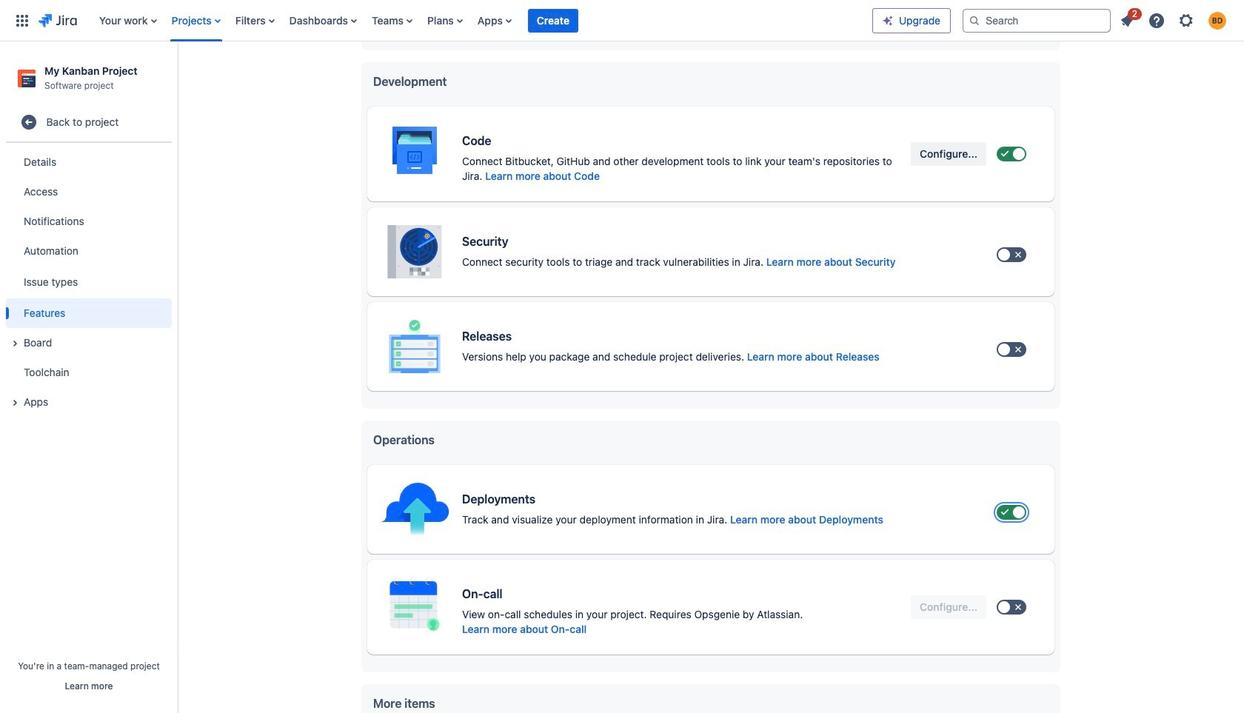 Task type: locate. For each thing, give the bounding box(es) containing it.
0 horizontal spatial list
[[92, 0, 872, 41]]

notifications image
[[1118, 11, 1136, 29]]

expand image
[[6, 335, 24, 353]]

sidebar navigation image
[[161, 59, 194, 89]]

None search field
[[963, 9, 1111, 32]]

group
[[6, 143, 172, 422]]

list item
[[528, 0, 578, 41], [1114, 6, 1142, 32]]

settings image
[[1177, 11, 1195, 29]]

expand image
[[6, 394, 24, 412]]

banner
[[0, 0, 1244, 41]]

sidebar element
[[0, 41, 178, 713]]

jira image
[[39, 11, 77, 29], [39, 11, 77, 29]]

Search field
[[963, 9, 1111, 32]]

list
[[92, 0, 872, 41], [1114, 6, 1235, 34]]

1 horizontal spatial list
[[1114, 6, 1235, 34]]

1 horizontal spatial list item
[[1114, 6, 1142, 32]]

primary element
[[9, 0, 872, 41]]



Task type: describe. For each thing, give the bounding box(es) containing it.
search image
[[969, 14, 980, 26]]

your profile and settings image
[[1209, 11, 1226, 29]]

appswitcher icon image
[[13, 11, 31, 29]]

0 horizontal spatial list item
[[528, 0, 578, 41]]

help image
[[1148, 11, 1166, 29]]

group inside the sidebar element
[[6, 143, 172, 422]]



Task type: vqa. For each thing, say whether or not it's contained in the screenshot.
first 'expand' image from the bottom
yes



